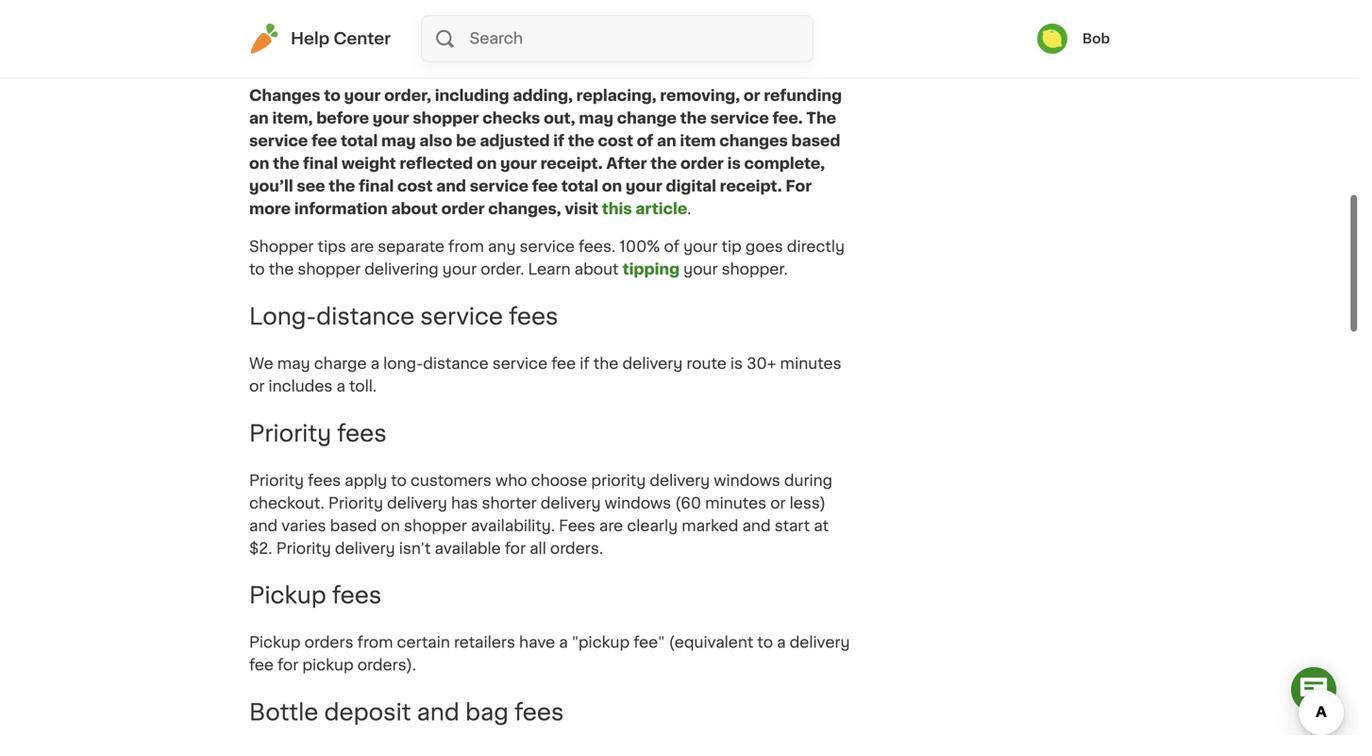 Task type: locate. For each thing, give the bounding box(es) containing it.
0 horizontal spatial may
[[277, 356, 310, 371]]

fees up orders).
[[332, 585, 382, 607]]

shopper
[[413, 111, 479, 126], [298, 262, 361, 277], [404, 519, 467, 534]]

0 vertical spatial pickup
[[249, 585, 326, 607]]

orders
[[376, 0, 425, 5], [305, 635, 354, 651]]

pickup down pickup fees
[[249, 635, 301, 651]]

your up before
[[344, 88, 381, 104]]

1 horizontal spatial minutes
[[780, 356, 842, 371]]

shopper up also
[[413, 111, 479, 126]]

total up the 'weight'
[[341, 134, 378, 149]]

shopper down tips
[[298, 262, 361, 277]]

0 horizontal spatial based
[[330, 519, 377, 534]]

1 vertical spatial are
[[599, 519, 623, 534]]

to up before
[[324, 88, 341, 104]]

on inside the "priority fees apply to customers who choose priority delivery windows during checkout. priority delivery has shorter delivery windows (60 minutes or less) and varies based on shopper availability. fees are clearly marked and start at $2. priority delivery isn't available for all orders."
[[381, 519, 400, 534]]

are right tips
[[350, 239, 374, 255]]

0 vertical spatial minutes
[[780, 356, 842, 371]]

1 vertical spatial is
[[731, 356, 743, 371]]

1 vertical spatial cost
[[397, 179, 433, 194]]

changes
[[720, 134, 788, 149]]

0 horizontal spatial distance
[[316, 305, 415, 328]]

orders up membership. on the left of page
[[376, 0, 425, 5]]

this article
[[602, 202, 687, 217]]

0 horizontal spatial minutes
[[705, 496, 767, 511]]

why did my service fee total change after delivery?
[[249, 51, 658, 66]]

are right fees
[[599, 519, 623, 534]]

including
[[435, 88, 509, 104]]

0 vertical spatial are
[[350, 239, 374, 255]]

to right (equivalent
[[757, 635, 773, 651]]

1 vertical spatial if
[[580, 356, 590, 371]]

to down shopper
[[249, 262, 265, 277]]

0 horizontal spatial are
[[350, 239, 374, 255]]

have right don't
[[472, 0, 508, 5]]

0 vertical spatial based
[[792, 134, 841, 149]]

2 horizontal spatial of
[[695, 0, 710, 5]]

order down the "reflected"
[[441, 202, 485, 217]]

0 horizontal spatial instacart+
[[249, 13, 325, 28]]

is down changes
[[727, 156, 741, 171]]

1 vertical spatial windows
[[605, 496, 671, 511]]

are
[[350, 239, 374, 255], [599, 519, 623, 534]]

1 horizontal spatial if
[[580, 356, 590, 371]]

orders down pickup fees
[[305, 635, 354, 651]]

shopper
[[249, 239, 314, 255]]

0 vertical spatial if
[[553, 134, 564, 149]]

pickup
[[321, 0, 372, 5], [302, 658, 354, 673]]

from left any at the left of the page
[[448, 239, 484, 255]]

0 vertical spatial of
[[695, 0, 710, 5]]

0 vertical spatial windows
[[714, 473, 780, 488]]

distance inside we may charge a long-distance service fee if the delivery route is 30+ minutes or includes a toll.
[[423, 356, 489, 371]]

have inside instacart pickup orders don't have service fees, regardless of non-instacart+ or instacart+ membership.
[[472, 0, 508, 5]]

on up you'll
[[249, 156, 269, 171]]

0 horizontal spatial have
[[472, 0, 508, 5]]

order,
[[384, 88, 431, 104]]

total up including
[[438, 51, 475, 66]]

order
[[681, 156, 724, 171], [441, 202, 485, 217]]

before
[[316, 111, 369, 126]]

change inside changes to your order, including adding, replacing, removing, or refunding an item, before your shopper checks out, may change the service fee. the service fee total may also be adjusted if the cost of an item changes based on the final weight reflected on your receipt. after the order is complete, you'll see the final cost and service fee total on your digital receipt. for more information about order changes, visit
[[617, 111, 677, 126]]

1 horizontal spatial of
[[664, 239, 680, 255]]

order down item
[[681, 156, 724, 171]]

0 horizontal spatial an
[[249, 111, 269, 126]]

0 vertical spatial total
[[438, 51, 475, 66]]

from up orders).
[[357, 635, 393, 651]]

pickup left orders).
[[302, 658, 354, 673]]

availability.
[[471, 519, 555, 534]]

distance up charge
[[316, 305, 415, 328]]

0 vertical spatial is
[[727, 156, 741, 171]]

cost down the "reflected"
[[397, 179, 433, 194]]

1 vertical spatial distance
[[423, 356, 489, 371]]

minutes
[[780, 356, 842, 371], [705, 496, 767, 511]]

1 vertical spatial for
[[278, 658, 299, 673]]

changes
[[249, 88, 320, 104]]

bottle deposit and bag fees
[[249, 701, 564, 724]]

fee inside pickup orders from certain retailers have a "pickup fee" (equivalent to a delivery fee for pickup orders).
[[249, 658, 274, 673]]

based
[[792, 134, 841, 149], [330, 519, 377, 534]]

1 vertical spatial from
[[357, 635, 393, 651]]

at
[[814, 519, 829, 534]]

about up separate
[[391, 202, 438, 217]]

0 vertical spatial order
[[681, 156, 724, 171]]

fees right bag at the bottom left
[[514, 701, 564, 724]]

may inside we may charge a long-distance service fee if the delivery route is 30+ minutes or includes a toll.
[[277, 356, 310, 371]]

total up visit
[[561, 179, 599, 194]]

of up "after"
[[637, 134, 653, 149]]

your right "tipping"
[[684, 262, 718, 277]]

orders.
[[550, 541, 603, 556]]

1 vertical spatial of
[[637, 134, 653, 149]]

user avatar image
[[1037, 24, 1068, 54]]

0 vertical spatial have
[[472, 0, 508, 5]]

receipt. down complete,
[[720, 179, 782, 194]]

final up see
[[303, 156, 338, 171]]

1 horizontal spatial for
[[505, 541, 526, 556]]

minutes inside we may charge a long-distance service fee if the delivery route is 30+ minutes or includes a toll.
[[780, 356, 842, 371]]

we may charge a long-distance service fee if the delivery route is 30+ minutes or includes a toll.
[[249, 356, 842, 394]]

fees.
[[579, 239, 616, 255]]

to
[[324, 88, 341, 104], [249, 262, 265, 277], [391, 473, 407, 488], [757, 635, 773, 651]]

your
[[344, 88, 381, 104], [373, 111, 409, 126], [500, 156, 537, 171], [626, 179, 662, 194], [684, 239, 718, 255], [443, 262, 477, 277], [684, 262, 718, 277]]

priority
[[249, 422, 331, 445], [249, 473, 304, 488], [328, 496, 383, 511], [276, 541, 331, 556]]

is left the 30+
[[731, 356, 743, 371]]

complete,
[[744, 156, 825, 171]]

includes
[[269, 379, 333, 394]]

pickup for pickup fees
[[249, 585, 326, 607]]

change down replacing,
[[617, 111, 677, 126]]

an left item
[[657, 134, 677, 149]]

item
[[680, 134, 716, 149]]

0 vertical spatial cost
[[598, 134, 633, 149]]

fees down toll.
[[337, 422, 387, 445]]

2 vertical spatial may
[[277, 356, 310, 371]]

0 horizontal spatial receipt.
[[541, 156, 603, 171]]

1 horizontal spatial cost
[[598, 134, 633, 149]]

priority down includes
[[249, 422, 331, 445]]

fee"
[[634, 635, 665, 651]]

1 vertical spatial minutes
[[705, 496, 767, 511]]

may down replacing,
[[579, 111, 614, 126]]

non-
[[714, 0, 750, 5]]

0 vertical spatial shopper
[[413, 111, 479, 126]]

if inside changes to your order, including adding, replacing, removing, or refunding an item, before your shopper checks out, may change the service fee. the service fee total may also be adjusted if the cost of an item changes based on the final weight reflected on your receipt. after the order is complete, you'll see the final cost and service fee total on your digital receipt. for more information about order changes, visit
[[553, 134, 564, 149]]

1 vertical spatial receipt.
[[720, 179, 782, 194]]

shopper tips are separate from any service fees. 100% of your tip goes directly to the shopper delivering your order. learn about
[[249, 239, 845, 277]]

don't
[[429, 0, 468, 5]]

0 vertical spatial receipt.
[[541, 156, 603, 171]]

deposit
[[324, 701, 411, 724]]

2 pickup from the top
[[249, 635, 301, 651]]

1 horizontal spatial are
[[599, 519, 623, 534]]

0 horizontal spatial change
[[478, 51, 538, 66]]

0 horizontal spatial if
[[553, 134, 564, 149]]

for up bottle
[[278, 658, 299, 673]]

final
[[303, 156, 338, 171], [359, 179, 394, 194]]

of
[[695, 0, 710, 5], [637, 134, 653, 149], [664, 239, 680, 255]]

cost up "after"
[[598, 134, 633, 149]]

the inside we may charge a long-distance service fee if the delivery route is 30+ minutes or includes a toll.
[[594, 356, 619, 371]]

1 horizontal spatial change
[[617, 111, 677, 126]]

minutes right the 30+
[[780, 356, 842, 371]]

distance down long-distance service fees
[[423, 356, 489, 371]]

minutes up marked
[[705, 496, 767, 511]]

1 horizontal spatial have
[[519, 635, 555, 651]]

0 vertical spatial about
[[391, 202, 438, 217]]

fees for priority fees
[[337, 422, 387, 445]]

may left also
[[381, 134, 416, 149]]

0 vertical spatial change
[[478, 51, 538, 66]]

1 vertical spatial orders
[[305, 635, 354, 651]]

any
[[488, 239, 516, 255]]

1 horizontal spatial instacart+
[[750, 0, 826, 5]]

your down order,
[[373, 111, 409, 126]]

may
[[579, 111, 614, 126], [381, 134, 416, 149], [277, 356, 310, 371]]

0 horizontal spatial final
[[303, 156, 338, 171]]

based down apply
[[330, 519, 377, 534]]

and down the "reflected"
[[436, 179, 466, 194]]

an left item,
[[249, 111, 269, 126]]

a up toll.
[[371, 356, 380, 371]]

instacart image
[[249, 24, 279, 54]]

to inside the "priority fees apply to customers who choose priority delivery windows during checkout. priority delivery has shorter delivery windows (60 minutes or less) and varies based on shopper availability. fees are clearly marked and start at $2. priority delivery isn't available for all orders."
[[391, 473, 407, 488]]

have right retailers
[[519, 635, 555, 651]]

tipping link
[[623, 262, 680, 277]]

instacart+
[[750, 0, 826, 5], [249, 13, 325, 28]]

based down the
[[792, 134, 841, 149]]

priority down apply
[[328, 496, 383, 511]]

delivery inside pickup orders from certain retailers have a "pickup fee" (equivalent to a delivery fee for pickup orders).
[[790, 635, 850, 651]]

2 vertical spatial shopper
[[404, 519, 467, 534]]

orders inside pickup orders from certain retailers have a "pickup fee" (equivalent to a delivery fee for pickup orders).
[[305, 635, 354, 651]]

1 vertical spatial shopper
[[298, 262, 361, 277]]

1 vertical spatial order
[[441, 202, 485, 217]]

priority fees
[[249, 422, 387, 445]]

see
[[297, 179, 325, 194]]

pickup up help center
[[321, 0, 372, 5]]

final down the 'weight'
[[359, 179, 394, 194]]

0 horizontal spatial about
[[391, 202, 438, 217]]

0 horizontal spatial orders
[[305, 635, 354, 651]]

fees left apply
[[308, 473, 341, 488]]

about down fees.
[[575, 262, 619, 277]]

marked
[[682, 519, 739, 534]]

for
[[505, 541, 526, 556], [278, 658, 299, 673]]

2 vertical spatial total
[[561, 179, 599, 194]]

(equivalent
[[669, 635, 754, 651]]

orders inside instacart pickup orders don't have service fees, regardless of non-instacart+ or instacart+ membership.
[[376, 0, 425, 5]]

windows up the clearly
[[605, 496, 671, 511]]

a
[[371, 356, 380, 371], [336, 379, 345, 394], [559, 635, 568, 651], [777, 635, 786, 651]]

1 vertical spatial have
[[519, 635, 555, 651]]

pickup fees
[[249, 585, 382, 607]]

windows up marked
[[714, 473, 780, 488]]

separate
[[378, 239, 445, 255]]

2 vertical spatial of
[[664, 239, 680, 255]]

0 vertical spatial may
[[579, 111, 614, 126]]

fees
[[559, 519, 596, 534]]

receipt.
[[541, 156, 603, 171], [720, 179, 782, 194]]

1 horizontal spatial orders
[[376, 0, 425, 5]]

0 horizontal spatial for
[[278, 658, 299, 673]]

0 vertical spatial final
[[303, 156, 338, 171]]

digital
[[666, 179, 716, 194]]

on up "isn't"
[[381, 519, 400, 534]]

1 vertical spatial instacart+
[[249, 13, 325, 28]]

to right apply
[[391, 473, 407, 488]]

0 vertical spatial from
[[448, 239, 484, 255]]

1 vertical spatial pickup
[[249, 635, 301, 651]]

have inside pickup orders from certain retailers have a "pickup fee" (equivalent to a delivery fee for pickup orders).
[[519, 635, 555, 651]]

0 horizontal spatial total
[[341, 134, 378, 149]]

1 vertical spatial change
[[617, 111, 677, 126]]

of left non-
[[695, 0, 710, 5]]

your down adjusted
[[500, 156, 537, 171]]

for
[[786, 179, 812, 194]]

distance
[[316, 305, 415, 328], [423, 356, 489, 371]]

the inside shopper tips are separate from any service fees. 100% of your tip goes directly to the shopper delivering your order. learn about
[[269, 262, 294, 277]]

may up includes
[[277, 356, 310, 371]]

a left toll.
[[336, 379, 345, 394]]

pickup inside instacart pickup orders don't have service fees, regardless of non-instacart+ or instacart+ membership.
[[321, 0, 372, 5]]

less)
[[790, 496, 826, 511]]

for left all
[[505, 541, 526, 556]]

help center link
[[249, 24, 391, 54]]

0 vertical spatial for
[[505, 541, 526, 556]]

adding,
[[513, 88, 573, 104]]

0 horizontal spatial from
[[357, 635, 393, 651]]

or inside we may charge a long-distance service fee if the delivery route is 30+ minutes or includes a toll.
[[249, 379, 265, 394]]

shopper inside changes to your order, including adding, replacing, removing, or refunding an item, before your shopper checks out, may change the service fee. the service fee total may also be adjusted if the cost of an item changes based on the final weight reflected on your receipt. after the order is complete, you'll see the final cost and service fee total on your digital receipt. for more information about order changes, visit
[[413, 111, 479, 126]]

after
[[606, 156, 647, 171]]

0 vertical spatial an
[[249, 111, 269, 126]]

1 vertical spatial may
[[381, 134, 416, 149]]

1 horizontal spatial receipt.
[[720, 179, 782, 194]]

windows
[[714, 473, 780, 488], [605, 496, 671, 511]]

1 vertical spatial based
[[330, 519, 377, 534]]

total
[[438, 51, 475, 66], [341, 134, 378, 149], [561, 179, 599, 194]]

help
[[291, 31, 330, 47]]

more
[[249, 202, 291, 217]]

change up adding,
[[478, 51, 538, 66]]

and left start
[[742, 519, 771, 534]]

on down adjusted
[[477, 156, 497, 171]]

article
[[636, 202, 687, 217]]

1 horizontal spatial an
[[657, 134, 677, 149]]

receipt. up visit
[[541, 156, 603, 171]]

and up $2.
[[249, 519, 278, 534]]

1 horizontal spatial final
[[359, 179, 394, 194]]

1 pickup from the top
[[249, 585, 326, 607]]

0 horizontal spatial order
[[441, 202, 485, 217]]

0 horizontal spatial of
[[637, 134, 653, 149]]

directly
[[787, 239, 845, 255]]

0 vertical spatial pickup
[[321, 0, 372, 5]]

minutes inside the "priority fees apply to customers who choose priority delivery windows during checkout. priority delivery has shorter delivery windows (60 minutes or less) and varies based on shopper availability. fees are clearly marked and start at $2. priority delivery isn't available for all orders."
[[705, 496, 767, 511]]

shopper up "isn't"
[[404, 519, 467, 534]]

0 vertical spatial orders
[[376, 0, 425, 5]]

tips
[[318, 239, 346, 255]]

or inside the "priority fees apply to customers who choose priority delivery windows during checkout. priority delivery has shorter delivery windows (60 minutes or less) and varies based on shopper availability. fees are clearly marked and start at $2. priority delivery isn't available for all orders."
[[770, 496, 786, 511]]

$2.
[[249, 541, 272, 556]]

regardless
[[611, 0, 691, 5]]

1 vertical spatial pickup
[[302, 658, 354, 673]]

a right (equivalent
[[777, 635, 786, 651]]

1 vertical spatial about
[[575, 262, 619, 277]]

about
[[391, 202, 438, 217], [575, 262, 619, 277]]

pickup inside pickup orders from certain retailers have a "pickup fee" (equivalent to a delivery fee for pickup orders).
[[249, 635, 301, 651]]

pickup down $2.
[[249, 585, 326, 607]]

reflected
[[400, 156, 473, 171]]

0 vertical spatial distance
[[316, 305, 415, 328]]

1 horizontal spatial based
[[792, 134, 841, 149]]

1 horizontal spatial about
[[575, 262, 619, 277]]

center
[[334, 31, 391, 47]]

0 horizontal spatial cost
[[397, 179, 433, 194]]

1 horizontal spatial may
[[381, 134, 416, 149]]

from inside pickup orders from certain retailers have a "pickup fee" (equivalent to a delivery fee for pickup orders).
[[357, 635, 393, 651]]

based inside changes to your order, including adding, replacing, removing, or refunding an item, before your shopper checks out, may change the service fee. the service fee total may also be adjusted if the cost of an item changes based on the final weight reflected on your receipt. after the order is complete, you'll see the final cost and service fee total on your digital receipt. for more information about order changes, visit
[[792, 134, 841, 149]]

1 vertical spatial final
[[359, 179, 394, 194]]

1 horizontal spatial from
[[448, 239, 484, 255]]

1 vertical spatial total
[[341, 134, 378, 149]]

fees inside the "priority fees apply to customers who choose priority delivery windows during checkout. priority delivery has shorter delivery windows (60 minutes or less) and varies based on shopper availability. fees are clearly marked and start at $2. priority delivery isn't available for all orders."
[[308, 473, 341, 488]]

have
[[472, 0, 508, 5], [519, 635, 555, 651]]

of up "tipping" link
[[664, 239, 680, 255]]

changes to your order, including adding, replacing, removing, or refunding an item, before your shopper checks out, may change the service fee. the service fee total may also be adjusted if the cost of an item changes based on the final weight reflected on your receipt. after the order is complete, you'll see the final cost and service fee total on your digital receipt. for more information about order changes, visit
[[249, 88, 842, 217]]

1 horizontal spatial distance
[[423, 356, 489, 371]]

from inside shopper tips are separate from any service fees. 100% of your tip goes directly to the shopper delivering your order. learn about
[[448, 239, 484, 255]]

fees down learn
[[509, 305, 558, 328]]



Task type: describe. For each thing, give the bounding box(es) containing it.
of inside changes to your order, including adding, replacing, removing, or refunding an item, before your shopper checks out, may change the service fee. the service fee total may also be adjusted if the cost of an item changes based on the final weight reflected on your receipt. after the order is complete, you'll see the final cost and service fee total on your digital receipt. for more information about order changes, visit
[[637, 134, 653, 149]]

about inside shopper tips are separate from any service fees. 100% of your tip goes directly to the shopper delivering your order. learn about
[[575, 262, 619, 277]]

checkout.
[[249, 496, 325, 511]]

checks
[[483, 111, 540, 126]]

be
[[456, 134, 476, 149]]

this
[[602, 202, 632, 217]]

my
[[318, 51, 343, 66]]

membership.
[[329, 13, 429, 28]]

or inside changes to your order, including adding, replacing, removing, or refunding an item, before your shopper checks out, may change the service fee. the service fee total may also be adjusted if the cost of an item changes based on the final weight reflected on your receipt. after the order is complete, you'll see the final cost and service fee total on your digital receipt. for more information about order changes, visit
[[744, 88, 760, 104]]

and left bag at the bottom left
[[417, 701, 460, 724]]

2 horizontal spatial total
[[561, 179, 599, 194]]

based inside the "priority fees apply to customers who choose priority delivery windows during checkout. priority delivery has shorter delivery windows (60 minutes or less) and varies based on shopper availability. fees are clearly marked and start at $2. priority delivery isn't available for all orders."
[[330, 519, 377, 534]]

has
[[451, 496, 478, 511]]

delivery?
[[584, 51, 658, 66]]

changes,
[[488, 202, 561, 217]]

long-
[[383, 356, 423, 371]]

shopper.
[[722, 262, 788, 277]]

apply
[[345, 473, 387, 488]]

100%
[[619, 239, 660, 255]]

"pickup
[[572, 635, 630, 651]]

after
[[542, 51, 580, 66]]

you'll
[[249, 179, 293, 194]]

help center
[[291, 31, 391, 47]]

the
[[806, 111, 836, 126]]

priority fees apply to customers who choose priority delivery windows during checkout. priority delivery has shorter delivery windows (60 minutes or less) and varies based on shopper availability. fees are clearly marked and start at $2. priority delivery isn't available for all orders.
[[249, 473, 833, 556]]

and inside changes to your order, including adding, replacing, removing, or refunding an item, before your shopper checks out, may change the service fee. the service fee total may also be adjusted if the cost of an item changes based on the final weight reflected on your receipt. after the order is complete, you'll see the final cost and service fee total on your digital receipt. for more information about order changes, visit
[[436, 179, 466, 194]]

available
[[435, 541, 501, 556]]

(60
[[675, 496, 701, 511]]

0 vertical spatial instacart+
[[750, 0, 826, 5]]

bottle
[[249, 701, 318, 724]]

learn
[[528, 262, 571, 277]]

goes
[[746, 239, 783, 255]]

out,
[[544, 111, 575, 126]]

also
[[420, 134, 453, 149]]

1 horizontal spatial total
[[438, 51, 475, 66]]

.
[[687, 202, 691, 217]]

retailers
[[454, 635, 515, 651]]

30+
[[747, 356, 776, 371]]

instacart pickup orders don't have service fees, regardless of non-instacart+ or instacart+ membership.
[[249, 0, 845, 28]]

tipping
[[623, 262, 680, 277]]

long-distance service fees
[[249, 305, 558, 328]]

to inside shopper tips are separate from any service fees. 100% of your tip goes directly to the shopper delivering your order. learn about
[[249, 262, 265, 277]]

your up tipping your shopper. on the top
[[684, 239, 718, 255]]

service inside shopper tips are separate from any service fees. 100% of your tip goes directly to the shopper delivering your order. learn about
[[520, 239, 575, 255]]

1 vertical spatial an
[[657, 134, 677, 149]]

a left "pickup
[[559, 635, 568, 651]]

priority
[[591, 473, 646, 488]]

pickup orders from certain retailers have a "pickup fee" (equivalent to a delivery fee for pickup orders).
[[249, 635, 850, 673]]

fee inside we may charge a long-distance service fee if the delivery route is 30+ minutes or includes a toll.
[[551, 356, 576, 371]]

bob link
[[1037, 24, 1110, 54]]

pickup inside pickup orders from certain retailers have a "pickup fee" (equivalent to a delivery fee for pickup orders).
[[302, 658, 354, 673]]

of inside instacart pickup orders don't have service fees, regardless of non-instacart+ or instacart+ membership.
[[695, 0, 710, 5]]

are inside the "priority fees apply to customers who choose priority delivery windows during checkout. priority delivery has shorter delivery windows (60 minutes or less) and varies based on shopper availability. fees are clearly marked and start at $2. priority delivery isn't available for all orders."
[[599, 519, 623, 534]]

toll.
[[349, 379, 377, 394]]

is inside changes to your order, including adding, replacing, removing, or refunding an item, before your shopper checks out, may change the service fee. the service fee total may also be adjusted if the cost of an item changes based on the final weight reflected on your receipt. after the order is complete, you'll see the final cost and service fee total on your digital receipt. for more information about order changes, visit
[[727, 156, 741, 171]]

weight
[[342, 156, 396, 171]]

to inside changes to your order, including adding, replacing, removing, or refunding an item, before your shopper checks out, may change the service fee. the service fee total may also be adjusted if the cost of an item changes based on the final weight reflected on your receipt. after the order is complete, you'll see the final cost and service fee total on your digital receipt. for more information about order changes, visit
[[324, 88, 341, 104]]

delivery inside we may charge a long-distance service fee if the delivery route is 30+ minutes or includes a toll.
[[623, 356, 683, 371]]

item,
[[272, 111, 313, 126]]

to inside pickup orders from certain retailers have a "pickup fee" (equivalent to a delivery fee for pickup orders).
[[757, 635, 773, 651]]

tip
[[722, 239, 742, 255]]

on up this
[[602, 179, 622, 194]]

choose
[[531, 473, 587, 488]]

fees,
[[570, 0, 607, 5]]

adjusted
[[480, 134, 550, 149]]

2 horizontal spatial may
[[579, 111, 614, 126]]

0 horizontal spatial windows
[[605, 496, 671, 511]]

priority down 'varies'
[[276, 541, 331, 556]]

Search search field
[[468, 16, 813, 61]]

1 horizontal spatial order
[[681, 156, 724, 171]]

shopper inside shopper tips are separate from any service fees. 100% of your tip goes directly to the shopper delivering your order. learn about
[[298, 262, 361, 277]]

delivering
[[365, 262, 439, 277]]

or inside instacart pickup orders don't have service fees, regardless of non-instacart+ or instacart+ membership.
[[830, 0, 845, 5]]

service inside instacart pickup orders don't have service fees, regardless of non-instacart+ or instacart+ membership.
[[512, 0, 567, 5]]

start
[[775, 519, 810, 534]]

your up "this article"
[[626, 179, 662, 194]]

customers
[[411, 473, 492, 488]]

during
[[784, 473, 833, 488]]

replacing,
[[576, 88, 657, 104]]

clearly
[[627, 519, 678, 534]]

why
[[249, 51, 285, 66]]

your left 'order.'
[[443, 262, 477, 277]]

removing,
[[660, 88, 740, 104]]

priority up checkout.
[[249, 473, 304, 488]]

shopper inside the "priority fees apply to customers who choose priority delivery windows during checkout. priority delivery has shorter delivery windows (60 minutes or less) and varies based on shopper availability. fees are clearly marked and start at $2. priority delivery isn't available for all orders."
[[404, 519, 467, 534]]

fees for priority fees apply to customers who choose priority delivery windows during checkout. priority delivery has shorter delivery windows (60 minutes or less) and varies based on shopper availability. fees are clearly marked and start at $2. priority delivery isn't available for all orders.
[[308, 473, 341, 488]]

service inside we may charge a long-distance service fee if the delivery route is 30+ minutes or includes a toll.
[[493, 356, 548, 371]]

isn't
[[399, 541, 431, 556]]

tipping your shopper.
[[623, 262, 788, 277]]

we
[[249, 356, 273, 371]]

fee.
[[773, 111, 803, 126]]

visit
[[565, 202, 598, 217]]

1 horizontal spatial windows
[[714, 473, 780, 488]]

long-
[[249, 305, 316, 328]]

of inside shopper tips are separate from any service fees. 100% of your tip goes directly to the shopper delivering your order. learn about
[[664, 239, 680, 255]]

refunding
[[764, 88, 842, 104]]

bob
[[1083, 32, 1110, 45]]

pickup for pickup orders from certain retailers have a "pickup fee" (equivalent to a delivery fee for pickup orders).
[[249, 635, 301, 651]]

order.
[[481, 262, 524, 277]]

for inside the "priority fees apply to customers who choose priority delivery windows during checkout. priority delivery has shorter delivery windows (60 minutes or less) and varies based on shopper availability. fees are clearly marked and start at $2. priority delivery isn't available for all orders."
[[505, 541, 526, 556]]

charge
[[314, 356, 367, 371]]

certain
[[397, 635, 450, 651]]

bag
[[465, 701, 509, 724]]

orders).
[[357, 658, 416, 673]]

route
[[687, 356, 727, 371]]

if inside we may charge a long-distance service fee if the delivery route is 30+ minutes or includes a toll.
[[580, 356, 590, 371]]

is inside we may charge a long-distance service fee if the delivery route is 30+ minutes or includes a toll.
[[731, 356, 743, 371]]

about inside changes to your order, including adding, replacing, removing, or refunding an item, before your shopper checks out, may change the service fee. the service fee total may also be adjusted if the cost of an item changes based on the final weight reflected on your receipt. after the order is complete, you'll see the final cost and service fee total on your digital receipt. for more information about order changes, visit
[[391, 202, 438, 217]]

for inside pickup orders from certain retailers have a "pickup fee" (equivalent to a delivery fee for pickup orders).
[[278, 658, 299, 673]]

are inside shopper tips are separate from any service fees. 100% of your tip goes directly to the shopper delivering your order. learn about
[[350, 239, 374, 255]]

information
[[294, 202, 388, 217]]

fees for pickup fees
[[332, 585, 382, 607]]



Task type: vqa. For each thing, say whether or not it's contained in the screenshot.
fees related to Pickup fees
yes



